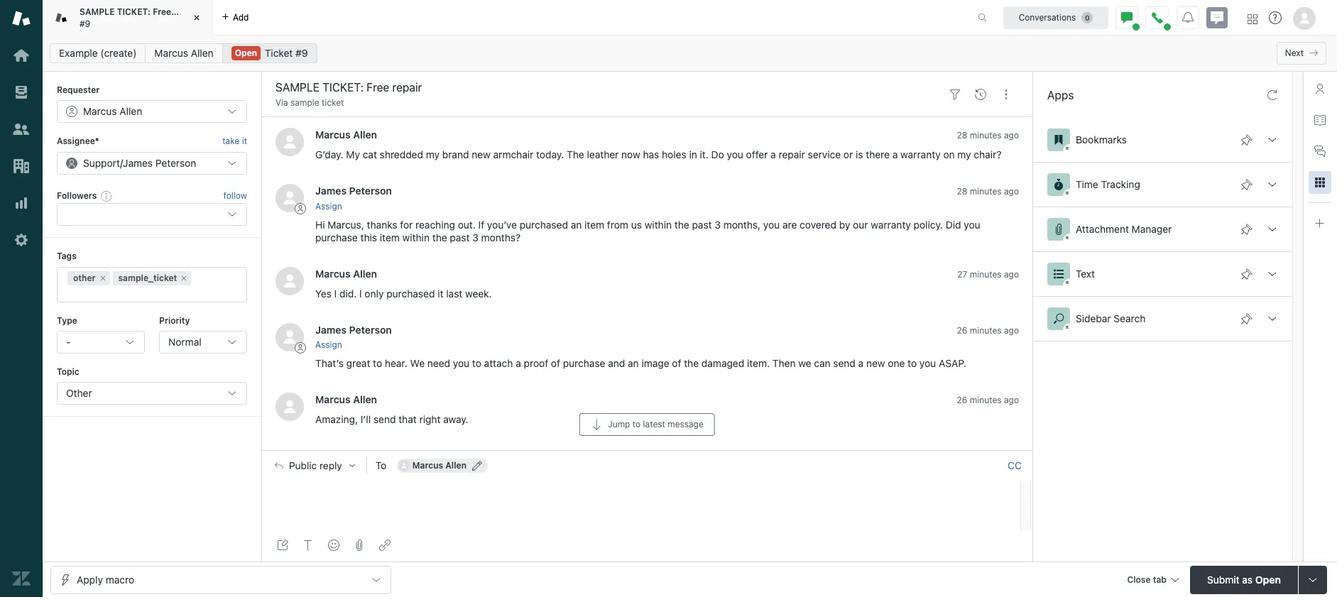 Task type: locate. For each thing, give the bounding box(es) containing it.
28 down filter icon
[[957, 130, 968, 141]]

add button
[[213, 0, 258, 35]]

1 james peterson link from the top
[[315, 185, 392, 197]]

marcus allen link up did.
[[315, 268, 377, 280]]

an right and
[[628, 357, 639, 369]]

1 vertical spatial 26 minutes ago text field
[[957, 395, 1020, 406]]

allen up support / james peterson
[[120, 105, 142, 118]]

26 minutes ago text field
[[957, 325, 1020, 336], [957, 395, 1020, 406]]

0 horizontal spatial it
[[242, 136, 247, 147]]

then
[[773, 357, 796, 369]]

marcus allen link
[[145, 43, 223, 63], [315, 129, 377, 141], [315, 268, 377, 280], [315, 394, 377, 406]]

0 horizontal spatial #9
[[80, 18, 90, 29]]

repair
[[174, 6, 198, 17], [779, 149, 806, 161]]

week.
[[465, 288, 492, 300]]

past
[[692, 219, 712, 231], [450, 231, 470, 243]]

2 vertical spatial peterson
[[349, 324, 392, 336]]

to right the jump
[[633, 419, 641, 430]]

0 horizontal spatial open
[[235, 48, 257, 58]]

1 horizontal spatial of
[[672, 357, 682, 369]]

send right can
[[834, 357, 856, 369]]

1 horizontal spatial purchase
[[563, 357, 606, 369]]

ago for one
[[1005, 325, 1020, 336]]

5 minutes from the top
[[970, 395, 1002, 406]]

knowledge image
[[1315, 114, 1327, 126]]

1 minutes from the top
[[970, 130, 1002, 141]]

0 vertical spatial within
[[645, 219, 672, 231]]

it inside conversationlabel log
[[438, 288, 444, 300]]

1 vertical spatial warranty
[[871, 219, 911, 231]]

2 james peterson link from the top
[[315, 324, 392, 336]]

assign for hi
[[315, 201, 342, 212]]

1 i from the left
[[334, 288, 337, 300]]

jump to latest message button
[[580, 414, 715, 437]]

26
[[957, 325, 968, 336], [957, 395, 968, 406]]

a left one
[[859, 357, 864, 369]]

reaching
[[416, 219, 455, 231]]

1 james peterson assign from the top
[[315, 185, 392, 212]]

0 horizontal spatial an
[[571, 219, 582, 231]]

bookmarks button
[[1034, 118, 1293, 162]]

open
[[235, 48, 257, 58], [1256, 574, 1282, 586]]

(create)
[[100, 47, 137, 59]]

1 vertical spatial 26
[[957, 395, 968, 406]]

marcus down 'requester'
[[83, 105, 117, 118]]

purchased right you've
[[520, 219, 568, 231]]

did
[[946, 219, 962, 231]]

avatar image for amazing,
[[276, 393, 304, 421]]

1 ago from the top
[[1005, 130, 1020, 141]]

2 ago from the top
[[1005, 186, 1020, 197]]

1 28 from the top
[[957, 130, 968, 141]]

26 minutes ago text field down asap.
[[957, 395, 1020, 406]]

0 vertical spatial it
[[242, 136, 247, 147]]

cc
[[1008, 460, 1022, 472]]

remove image right sample_ticket
[[180, 274, 189, 282]]

marcus allen up my
[[315, 129, 377, 141]]

4 avatar image from the top
[[276, 323, 304, 351]]

1 vertical spatial an
[[628, 357, 639, 369]]

remove image for other
[[98, 274, 107, 282]]

3 left months,
[[715, 219, 721, 231]]

1 vertical spatial james peterson link
[[315, 324, 392, 336]]

covered
[[800, 219, 837, 231]]

0 horizontal spatial i
[[334, 288, 337, 300]]

27 minutes ago text field
[[958, 269, 1020, 280]]

peterson for that's
[[349, 324, 392, 336]]

1 vertical spatial the
[[433, 231, 447, 243]]

james up hi
[[315, 185, 347, 197]]

format text image
[[303, 540, 314, 551]]

0 horizontal spatial repair
[[174, 6, 198, 17]]

2 28 minutes ago from the top
[[957, 186, 1020, 197]]

26 up asap.
[[957, 325, 968, 336]]

0 vertical spatial #9
[[80, 18, 90, 29]]

allen up the cat
[[353, 129, 377, 141]]

4 ago from the top
[[1005, 325, 1020, 336]]

warranty right "our"
[[871, 219, 911, 231]]

1 horizontal spatial open
[[1256, 574, 1282, 586]]

marcus allen inside requester element
[[83, 105, 142, 118]]

4 minutes from the top
[[970, 325, 1002, 336]]

there
[[866, 149, 890, 161]]

0 vertical spatial 26
[[957, 325, 968, 336]]

conversations button
[[1004, 6, 1109, 29]]

purchased right only
[[387, 288, 435, 300]]

an left from
[[571, 219, 582, 231]]

item down thanks
[[380, 231, 400, 243]]

a right offer
[[771, 149, 776, 161]]

hear.
[[385, 357, 408, 369]]

1 horizontal spatial repair
[[779, 149, 806, 161]]

2 26 from the top
[[957, 395, 968, 406]]

1 vertical spatial james
[[315, 185, 347, 197]]

an
[[571, 219, 582, 231], [628, 357, 639, 369]]

1 26 from the top
[[957, 325, 968, 336]]

1 vertical spatial 26 minutes ago
[[957, 395, 1020, 406]]

new right brand
[[472, 149, 491, 161]]

ago down ticket actions icon
[[1005, 130, 1020, 141]]

1 28 minutes ago from the top
[[957, 130, 1020, 141]]

out.
[[458, 219, 476, 231]]

1 avatar image from the top
[[276, 128, 304, 157]]

2 minutes from the top
[[970, 186, 1002, 197]]

2 i from the left
[[360, 288, 362, 300]]

warranty left the on
[[901, 149, 941, 161]]

it right take
[[242, 136, 247, 147]]

0 vertical spatial assign button
[[315, 200, 342, 213]]

0 vertical spatial an
[[571, 219, 582, 231]]

you left asap.
[[920, 357, 937, 369]]

public reply
[[289, 461, 342, 472]]

1 assign button from the top
[[315, 200, 342, 213]]

1 my from the left
[[426, 149, 440, 161]]

0 horizontal spatial remove image
[[98, 274, 107, 282]]

item
[[585, 219, 605, 231], [380, 231, 400, 243]]

#9 right "ticket"
[[296, 47, 308, 59]]

0 horizontal spatial of
[[551, 357, 561, 369]]

of
[[551, 357, 561, 369], [672, 357, 682, 369]]

28 up did at the right top of the page
[[957, 186, 968, 197]]

allen down close image
[[191, 47, 214, 59]]

you
[[727, 149, 744, 161], [764, 219, 780, 231], [964, 219, 981, 231], [453, 357, 470, 369], [920, 357, 937, 369]]

edit user image
[[472, 461, 482, 471]]

/
[[120, 157, 123, 169]]

requester element
[[57, 100, 247, 123]]

ago
[[1005, 130, 1020, 141], [1005, 186, 1020, 197], [1005, 269, 1020, 280], [1005, 325, 1020, 336], [1005, 395, 1020, 406]]

peterson right /
[[156, 157, 196, 169]]

to
[[373, 357, 382, 369], [472, 357, 482, 369], [908, 357, 917, 369], [633, 419, 641, 430]]

insert emojis image
[[328, 540, 340, 551]]

allen inside secondary element
[[191, 47, 214, 59]]

1 horizontal spatial purchased
[[520, 219, 568, 231]]

0 vertical spatial assign
[[315, 201, 342, 212]]

0 vertical spatial 3
[[715, 219, 721, 231]]

open left "ticket"
[[235, 48, 257, 58]]

events image
[[976, 89, 987, 100]]

26 minutes ago for that's great to hear. we need you to attach a proof of purchase and an image of the damaged item. then we can send a new one to you asap.
[[957, 325, 1020, 336]]

add attachment image
[[354, 540, 365, 551]]

1 vertical spatial send
[[374, 413, 396, 426]]

marcus up "yes"
[[315, 268, 351, 280]]

follow
[[224, 190, 247, 201]]

#9 inside sample ticket: free repair #9
[[80, 18, 90, 29]]

i right did.
[[360, 288, 362, 300]]

2 my from the left
[[958, 149, 972, 161]]

1 remove image from the left
[[98, 274, 107, 282]]

marcus allen link down close image
[[145, 43, 223, 63]]

26 minutes ago down asap.
[[957, 395, 1020, 406]]

1 vertical spatial 28 minutes ago
[[957, 186, 1020, 197]]

it
[[242, 136, 247, 147], [438, 288, 444, 300]]

1 vertical spatial james peterson assign
[[315, 324, 392, 350]]

remove image for sample_ticket
[[180, 274, 189, 282]]

assign for that's
[[315, 340, 342, 350]]

months,
[[724, 219, 761, 231]]

repair left "service"
[[779, 149, 806, 161]]

purchase down 'marcus,'
[[315, 231, 358, 243]]

1 26 minutes ago text field from the top
[[957, 325, 1020, 336]]

2 assign button from the top
[[315, 339, 342, 352]]

info on adding followers image
[[101, 190, 112, 202]]

marcus allen down close image
[[154, 47, 214, 59]]

conversationlabel log
[[261, 117, 1034, 451]]

peterson
[[156, 157, 196, 169], [349, 185, 392, 197], [349, 324, 392, 336]]

zendesk chat image
[[1207, 7, 1228, 28]]

the down reaching
[[433, 231, 447, 243]]

a right there
[[893, 149, 898, 161]]

marcus,
[[328, 219, 364, 231]]

apply macro
[[77, 574, 134, 586]]

item left from
[[585, 219, 605, 231]]

2 james peterson assign from the top
[[315, 324, 392, 350]]

0 horizontal spatial new
[[472, 149, 491, 161]]

0 vertical spatial open
[[235, 48, 257, 58]]

send
[[834, 357, 856, 369], [374, 413, 396, 426]]

repair inside sample ticket: free repair #9
[[174, 6, 198, 17]]

0 horizontal spatial within
[[403, 231, 430, 243]]

26 minutes ago up asap.
[[957, 325, 1020, 336]]

1 horizontal spatial send
[[834, 357, 856, 369]]

ago for you
[[1005, 186, 1020, 197]]

1 of from the left
[[551, 357, 561, 369]]

months?
[[481, 231, 521, 243]]

remove image right the other
[[98, 274, 107, 282]]

1 vertical spatial assign button
[[315, 339, 342, 352]]

avatar image
[[276, 128, 304, 157], [276, 184, 304, 213], [276, 267, 304, 295], [276, 323, 304, 351], [276, 393, 304, 421]]

filter image
[[950, 89, 961, 100]]

my right the on
[[958, 149, 972, 161]]

draft mode image
[[277, 540, 288, 551]]

in
[[690, 149, 698, 161]]

0 horizontal spatial purchased
[[387, 288, 435, 300]]

within right us
[[645, 219, 672, 231]]

offer
[[747, 149, 768, 161]]

james peterson assign up 'marcus,'
[[315, 185, 392, 212]]

customer context image
[[1315, 83, 1327, 94]]

26 down asap.
[[957, 395, 968, 406]]

new left one
[[867, 357, 886, 369]]

1 vertical spatial it
[[438, 288, 444, 300]]

and
[[608, 357, 625, 369]]

remove image
[[98, 274, 107, 282], [180, 274, 189, 282]]

james up that's
[[315, 324, 347, 336]]

warranty
[[901, 149, 941, 161], [871, 219, 911, 231]]

26 minutes ago text field up asap.
[[957, 325, 1020, 336]]

the right us
[[675, 219, 690, 231]]

0 vertical spatial 26 minutes ago text field
[[957, 325, 1020, 336]]

2 assign from the top
[[315, 340, 342, 350]]

28 minutes ago
[[957, 130, 1020, 141], [957, 186, 1020, 197]]

0 vertical spatial 26 minutes ago
[[957, 325, 1020, 336]]

main element
[[0, 0, 43, 598]]

0 vertical spatial james
[[123, 157, 153, 169]]

1 horizontal spatial it
[[438, 288, 444, 300]]

ago down 28 minutes ago text box
[[1005, 186, 1020, 197]]

g'day.
[[315, 149, 344, 161]]

james peterson link for great
[[315, 324, 392, 336]]

james peterson link up the great
[[315, 324, 392, 336]]

26 minutes ago text field for that's great to hear. we need you to attach a proof of purchase and an image of the damaged item. then we can send a new one to you asap.
[[957, 325, 1020, 336]]

attachment
[[1076, 223, 1130, 235]]

public reply button
[[262, 451, 366, 481]]

as
[[1243, 574, 1253, 586]]

marcus allen link inside secondary element
[[145, 43, 223, 63]]

james right support on the top left of the page
[[123, 157, 153, 169]]

it left last
[[438, 288, 444, 300]]

past left months,
[[692, 219, 712, 231]]

an inside hi marcus, thanks for reaching out. if you've purchased an item from us within the past 3 months, you are covered by our warranty policy. did you purchase this item within the past 3 months?
[[571, 219, 582, 231]]

assign button up that's
[[315, 339, 342, 352]]

reporting image
[[12, 194, 31, 212]]

ticket:
[[117, 6, 151, 17]]

do
[[712, 149, 725, 161]]

g'day. my cat shredded my brand new armchair today. the leather now has holes in it. do you offer a repair service or is there a warranty on my chair?
[[315, 149, 1002, 161]]

0 horizontal spatial my
[[426, 149, 440, 161]]

0 vertical spatial james peterson assign
[[315, 185, 392, 212]]

assign up that's
[[315, 340, 342, 350]]

open right as
[[1256, 574, 1282, 586]]

need
[[428, 357, 450, 369]]

apply
[[77, 574, 103, 586]]

26 minutes ago text field for amazing, i'll send that right away.
[[957, 395, 1020, 406]]

you left "are"
[[764, 219, 780, 231]]

1 vertical spatial assign
[[315, 340, 342, 350]]

past down "out."
[[450, 231, 470, 243]]

0 vertical spatial 28
[[957, 130, 968, 141]]

1 vertical spatial purchased
[[387, 288, 435, 300]]

armchair
[[494, 149, 534, 161]]

1 horizontal spatial an
[[628, 357, 639, 369]]

1 horizontal spatial past
[[692, 219, 712, 231]]

james peterson assign up the great
[[315, 324, 392, 350]]

1 horizontal spatial #9
[[296, 47, 308, 59]]

of right "proof" on the left bottom of the page
[[551, 357, 561, 369]]

apps
[[1048, 89, 1075, 102]]

3 minutes from the top
[[970, 269, 1002, 280]]

3 avatar image from the top
[[276, 267, 304, 295]]

ago up the cc
[[1005, 395, 1020, 406]]

0 vertical spatial purchase
[[315, 231, 358, 243]]

- button
[[57, 331, 145, 354]]

28 minutes ago up chair?
[[957, 130, 1020, 141]]

my left brand
[[426, 149, 440, 161]]

james
[[123, 157, 153, 169], [315, 185, 347, 197], [315, 324, 347, 336]]

1 vertical spatial #9
[[296, 47, 308, 59]]

a
[[771, 149, 776, 161], [893, 149, 898, 161], [516, 357, 521, 369], [859, 357, 864, 369]]

1 horizontal spatial my
[[958, 149, 972, 161]]

marcus up g'day.
[[315, 129, 351, 141]]

ago right 27
[[1005, 269, 1020, 280]]

2 remove image from the left
[[180, 274, 189, 282]]

sample
[[80, 6, 115, 17]]

assign up hi
[[315, 201, 342, 212]]

conversations
[[1019, 12, 1077, 22]]

tracking
[[1102, 178, 1141, 190]]

1 vertical spatial 28
[[957, 186, 968, 197]]

apps image
[[1315, 177, 1327, 188]]

views image
[[12, 83, 31, 102]]

1 horizontal spatial 3
[[715, 219, 721, 231]]

2 vertical spatial james
[[315, 324, 347, 336]]

minutes for you
[[970, 186, 1002, 197]]

hide composer image
[[642, 445, 653, 456]]

2 28 from the top
[[957, 186, 968, 197]]

from
[[607, 219, 629, 231]]

0 horizontal spatial 3
[[473, 231, 479, 243]]

peterson inside assignee* element
[[156, 157, 196, 169]]

1 vertical spatial past
[[450, 231, 470, 243]]

1 vertical spatial repair
[[779, 149, 806, 161]]

repair right free
[[174, 6, 198, 17]]

1 horizontal spatial remove image
[[180, 274, 189, 282]]

0 vertical spatial james peterson link
[[315, 185, 392, 197]]

normal
[[168, 336, 202, 348]]

marcus allen link up amazing,
[[315, 394, 377, 406]]

1 horizontal spatial i
[[360, 288, 362, 300]]

3 down if
[[473, 231, 479, 243]]

2 26 minutes ago text field from the top
[[957, 395, 1020, 406]]

5 avatar image from the top
[[276, 393, 304, 421]]

we
[[799, 357, 812, 369]]

avatar image for yes
[[276, 267, 304, 295]]

you right did at the right top of the page
[[964, 219, 981, 231]]

28 for you
[[957, 186, 968, 197]]

marcus down free
[[154, 47, 188, 59]]

peterson up the great
[[349, 324, 392, 336]]

0 vertical spatial peterson
[[156, 157, 196, 169]]

james peterson link up 'marcus,'
[[315, 185, 392, 197]]

1 assign from the top
[[315, 201, 342, 212]]

i right "yes"
[[334, 288, 337, 300]]

26 minutes ago for amazing, i'll send that right away.
[[957, 395, 1020, 406]]

take it button
[[223, 135, 247, 149]]

close tab button
[[1121, 566, 1185, 596]]

0 vertical spatial 28 minutes ago
[[957, 130, 1020, 141]]

close tab
[[1128, 574, 1167, 585]]

0 vertical spatial item
[[585, 219, 605, 231]]

1 horizontal spatial new
[[867, 357, 886, 369]]

minutes for one
[[970, 325, 1002, 336]]

the left damaged
[[684, 357, 699, 369]]

of right image
[[672, 357, 682, 369]]

example (create)
[[59, 47, 137, 59]]

via
[[276, 97, 288, 108]]

within down for
[[403, 231, 430, 243]]

search
[[1114, 313, 1146, 325]]

my
[[346, 149, 360, 161]]

#9 down sample
[[80, 18, 90, 29]]

ticket
[[265, 47, 293, 59]]

purchase left and
[[563, 357, 606, 369]]

28 minutes ago text field
[[957, 186, 1020, 197]]

28 minutes ago down chair?
[[957, 186, 1020, 197]]

2 avatar image from the top
[[276, 184, 304, 213]]

3
[[715, 219, 721, 231], [473, 231, 479, 243]]

that's great to hear. we need you to attach a proof of purchase and an image of the damaged item. then we can send a new one to you asap.
[[315, 357, 967, 369]]

0 horizontal spatial item
[[380, 231, 400, 243]]

1 vertical spatial peterson
[[349, 185, 392, 197]]

allen up i'll
[[353, 394, 377, 406]]

0 vertical spatial repair
[[174, 6, 198, 17]]

marcus allen link up my
[[315, 129, 377, 141]]

28 minutes ago text field
[[957, 130, 1020, 141]]

0 horizontal spatial purchase
[[315, 231, 358, 243]]

5 ago from the top
[[1005, 395, 1020, 406]]

tab
[[43, 0, 213, 36]]

marcus allen down 'requester'
[[83, 105, 142, 118]]

0 horizontal spatial send
[[374, 413, 396, 426]]

marcus allen link for yes
[[315, 268, 377, 280]]

2 26 minutes ago from the top
[[957, 395, 1020, 406]]

now
[[622, 149, 641, 161]]

2 of from the left
[[672, 357, 682, 369]]

0 vertical spatial purchased
[[520, 219, 568, 231]]

peterson up thanks
[[349, 185, 392, 197]]

send right i'll
[[374, 413, 396, 426]]

1 26 minutes ago from the top
[[957, 325, 1020, 336]]

purchased inside hi marcus, thanks for reaching out. if you've purchased an item from us within the past 3 months, you are covered by our warranty policy. did you purchase this item within the past 3 months?
[[520, 219, 568, 231]]

other
[[66, 387, 92, 400]]



Task type: describe. For each thing, give the bounding box(es) containing it.
follow button
[[224, 190, 247, 202]]

jump
[[608, 419, 631, 430]]

28 minutes ago for g'day. my cat shredded my brand new armchair today. the leather now has holes in it. do you offer a repair service or is there a warranty on my chair?
[[957, 130, 1020, 141]]

attachment manager button
[[1034, 207, 1293, 252]]

tags
[[57, 251, 77, 262]]

ticket #9
[[265, 47, 308, 59]]

#9 inside secondary element
[[296, 47, 308, 59]]

take it
[[223, 136, 247, 147]]

get started image
[[12, 46, 31, 65]]

can
[[814, 357, 831, 369]]

submit as open
[[1208, 574, 1282, 586]]

marcus allen link for amazing,
[[315, 394, 377, 406]]

i'll
[[361, 413, 371, 426]]

followers
[[57, 190, 97, 201]]

repair inside conversationlabel log
[[779, 149, 806, 161]]

0 vertical spatial warranty
[[901, 149, 941, 161]]

ticket
[[322, 97, 344, 108]]

holes
[[662, 149, 687, 161]]

-
[[66, 336, 71, 348]]

asap.
[[939, 357, 967, 369]]

customers image
[[12, 120, 31, 139]]

other
[[73, 273, 96, 283]]

tab
[[1154, 574, 1167, 585]]

to
[[376, 460, 387, 472]]

amazing,
[[315, 413, 358, 426]]

we
[[410, 357, 425, 369]]

followers element
[[57, 203, 247, 226]]

marcus inside requester element
[[83, 105, 117, 118]]

1 horizontal spatial item
[[585, 219, 605, 231]]

zendesk support image
[[12, 9, 31, 28]]

allen left edit user image
[[446, 461, 467, 471]]

sidebar search
[[1076, 313, 1146, 325]]

avatar image for g'day.
[[276, 128, 304, 157]]

minutes for warranty
[[970, 130, 1002, 141]]

support / james peterson
[[83, 157, 196, 169]]

26 for amazing, i'll send that right away.
[[957, 395, 968, 406]]

0 vertical spatial past
[[692, 219, 712, 231]]

notifications image
[[1183, 12, 1194, 23]]

ticket actions image
[[1001, 89, 1012, 100]]

28 minutes ago for hi marcus, thanks for reaching out. if you've purchased an item from us within the past 3 months, you are covered by our warranty policy. did you purchase this item within the past 3 months?
[[957, 186, 1020, 197]]

peterson for hi
[[349, 185, 392, 197]]

next button
[[1277, 42, 1327, 65]]

get help image
[[1270, 11, 1282, 24]]

add
[[233, 12, 249, 22]]

zendesk image
[[12, 570, 31, 588]]

damaged
[[702, 357, 745, 369]]

admin image
[[12, 231, 31, 249]]

1 vertical spatial new
[[867, 357, 886, 369]]

you right "need" on the bottom of the page
[[453, 357, 470, 369]]

to right one
[[908, 357, 917, 369]]

text
[[1076, 268, 1096, 280]]

3 ago from the top
[[1005, 269, 1020, 280]]

item.
[[747, 357, 770, 369]]

policy.
[[914, 219, 944, 231]]

sample
[[291, 97, 319, 108]]

bookmarks
[[1076, 134, 1128, 146]]

it inside button
[[242, 136, 247, 147]]

allen up only
[[353, 268, 377, 280]]

james for hi
[[315, 185, 347, 197]]

assignee*
[[57, 136, 99, 147]]

you've
[[487, 219, 517, 231]]

tab containing sample ticket: free repair
[[43, 0, 213, 36]]

assign button for that's
[[315, 339, 342, 352]]

28 for warranty
[[957, 130, 968, 141]]

Subject field
[[273, 79, 940, 96]]

it.
[[700, 149, 709, 161]]

text button
[[1034, 252, 1293, 296]]

to inside button
[[633, 419, 641, 430]]

secondary element
[[43, 39, 1338, 67]]

0 vertical spatial new
[[472, 149, 491, 161]]

marcus allen inside secondary element
[[154, 47, 214, 59]]

leather
[[587, 149, 619, 161]]

2 vertical spatial the
[[684, 357, 699, 369]]

zendesk products image
[[1248, 14, 1258, 24]]

marcus allen up did.
[[315, 268, 377, 280]]

to left "attach"
[[472, 357, 482, 369]]

1 vertical spatial purchase
[[563, 357, 606, 369]]

1 horizontal spatial within
[[645, 219, 672, 231]]

the
[[567, 149, 585, 161]]

example
[[59, 47, 98, 59]]

topic
[[57, 367, 79, 377]]

great
[[347, 357, 370, 369]]

0 vertical spatial the
[[675, 219, 690, 231]]

assign button for hi
[[315, 200, 342, 213]]

hi
[[315, 219, 325, 231]]

cc button
[[1008, 460, 1022, 473]]

this
[[361, 231, 377, 243]]

macro
[[106, 574, 134, 586]]

marcus right 'marcus.allen@example.com' image
[[413, 461, 443, 471]]

marcus.allen@example.com image
[[398, 461, 410, 472]]

that's
[[315, 357, 344, 369]]

did.
[[340, 288, 357, 300]]

27 minutes ago
[[958, 269, 1020, 280]]

a left "proof" on the left bottom of the page
[[516, 357, 521, 369]]

purchase inside hi marcus, thanks for reaching out. if you've purchased an item from us within the past 3 months, you are covered by our warranty policy. did you purchase this item within the past 3 months?
[[315, 231, 358, 243]]

displays possible ticket submission types image
[[1308, 574, 1319, 586]]

service
[[808, 149, 841, 161]]

last
[[446, 288, 463, 300]]

topic element
[[57, 383, 247, 405]]

hi marcus, thanks for reaching out. if you've purchased an item from us within the past 3 months, you are covered by our warranty policy. did you purchase this item within the past 3 months?
[[315, 219, 984, 243]]

add link (cmd k) image
[[379, 540, 391, 551]]

assignee* element
[[57, 152, 247, 175]]

latest
[[643, 419, 666, 430]]

submit
[[1208, 574, 1240, 586]]

27
[[958, 269, 968, 280]]

0 horizontal spatial past
[[450, 231, 470, 243]]

ago for warranty
[[1005, 130, 1020, 141]]

26 for that's great to hear. we need you to attach a proof of purchase and an image of the damaged item. then we can send a new one to you asap.
[[957, 325, 968, 336]]

1 vertical spatial within
[[403, 231, 430, 243]]

1 vertical spatial item
[[380, 231, 400, 243]]

button displays agent's chat status as online. image
[[1122, 12, 1133, 23]]

sidebar
[[1076, 313, 1112, 325]]

type
[[57, 315, 77, 326]]

reply
[[320, 461, 342, 472]]

is
[[856, 149, 864, 161]]

example (create) button
[[50, 43, 146, 63]]

tabs tab list
[[43, 0, 963, 36]]

marcus allen link for g'day.
[[315, 129, 377, 141]]

time tracking button
[[1034, 163, 1293, 207]]

on
[[944, 149, 955, 161]]

amazing, i'll send that right away.
[[315, 413, 469, 426]]

attachment manager
[[1076, 223, 1173, 235]]

to left hear.
[[373, 357, 382, 369]]

our
[[853, 219, 869, 231]]

warranty inside hi marcus, thanks for reaching out. if you've purchased an item from us within the past 3 months, you are covered by our warranty policy. did you purchase this item within the past 3 months?
[[871, 219, 911, 231]]

sample_ticket
[[118, 273, 177, 283]]

marcus up amazing,
[[315, 394, 351, 406]]

open inside secondary element
[[235, 48, 257, 58]]

allen inside requester element
[[120, 105, 142, 118]]

james for that's
[[315, 324, 347, 336]]

1 vertical spatial open
[[1256, 574, 1282, 586]]

marcus allen right 'marcus.allen@example.com' image
[[413, 461, 467, 471]]

yes
[[315, 288, 332, 300]]

close image
[[190, 11, 204, 25]]

organizations image
[[12, 157, 31, 175]]

james peterson link for marcus,
[[315, 185, 392, 197]]

james peterson assign for great
[[315, 324, 392, 350]]

0 vertical spatial send
[[834, 357, 856, 369]]

james inside assignee* element
[[123, 157, 153, 169]]

for
[[400, 219, 413, 231]]

1 vertical spatial 3
[[473, 231, 479, 243]]

james peterson assign for marcus,
[[315, 185, 392, 212]]

sidebar search button
[[1034, 297, 1293, 341]]

one
[[888, 357, 905, 369]]

if
[[479, 219, 485, 231]]

proof
[[524, 357, 549, 369]]

priority
[[159, 315, 190, 326]]

marcus allen up amazing,
[[315, 394, 377, 406]]

chair?
[[974, 149, 1002, 161]]

marcus inside secondary element
[[154, 47, 188, 59]]

you right do
[[727, 149, 744, 161]]

shredded
[[380, 149, 423, 161]]



Task type: vqa. For each thing, say whether or not it's contained in the screenshot.
second total
no



